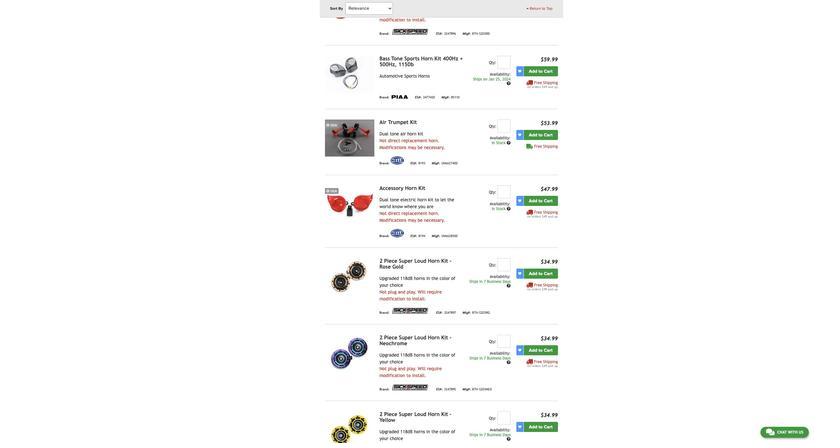 Task type: describe. For each thing, give the bounding box(es) containing it.
3 shipping from the top
[[543, 144, 558, 149]]

3 free from the top
[[534, 144, 542, 149]]

3 118db from the top
[[400, 353, 413, 358]]

availability: for 2 piece super loud horn kit - neochrome
[[490, 351, 511, 356]]

un6627400
[[442, 162, 458, 165]]

1 question circle image from the top
[[507, 361, 511, 365]]

yellow
[[380, 417, 395, 423]]

on for bass tone sports horn kit 400hz + 500hz, 115db
[[527, 85, 531, 89]]

6 cart from the top
[[544, 424, 553, 430]]

- for 2 piece super loud horn kit - neochrome
[[450, 335, 452, 341]]

$47.99
[[541, 186, 558, 192]]

2 118db from the top
[[400, 276, 413, 281]]

air
[[380, 119, 387, 125]]

free for bass tone sports horn kit 400hz + 500hz, 115db
[[534, 81, 542, 85]]

25,
[[496, 77, 501, 81]]

choice inside upgraded 118db horns in the color of your choice
[[390, 436, 403, 441]]

6 qty: from the top
[[489, 416, 497, 421]]

1 shipping from the top
[[543, 10, 558, 14]]

mfg#: for 2 piece super loud horn kit - neochrome
[[463, 388, 471, 391]]

400hz
[[443, 55, 458, 62]]

air
[[401, 131, 406, 136]]

the inside dual tone electric horn kit to let the world know where you are not direct replacement horn. modifications may be necessary.
[[447, 197, 454, 202]]

1 plug from the top
[[388, 10, 397, 16]]

2 of from the top
[[451, 276, 455, 281]]

es#: 3247895
[[436, 388, 456, 391]]

2 sports from the top
[[404, 73, 417, 79]]

3247895
[[444, 388, 456, 391]]

es#: 3247896
[[436, 32, 456, 36]]

1 horns from the top
[[414, 0, 425, 2]]

3 horns from the top
[[414, 353, 425, 358]]

ships for bass tone sports horn kit 400hz + 500hz, 115db
[[473, 77, 482, 81]]

availability: for 2 piece super loud horn kit - rose gold
[[490, 275, 511, 279]]

mfg#: bth-s203rg
[[463, 311, 490, 315]]

1 not from the top
[[380, 10, 387, 16]]

us
[[799, 430, 803, 435]]

install. for 2 piece super loud horn kit - rose gold
[[412, 296, 426, 302]]

cart for 2 piece super loud horn kit - neochrome
[[544, 348, 553, 353]]

mfg#: for accessory horn kit
[[432, 234, 440, 238]]

1 118db from the top
[[400, 0, 413, 2]]

add to cart button for bass tone sports horn kit 400hz + 500hz, 115db
[[524, 66, 558, 76]]

piece for neochrome
[[384, 335, 397, 341]]

direct inside dual tone electric horn kit to let the world know where you are not direct replacement horn. modifications may be necessary.
[[388, 211, 400, 216]]

horns inside upgraded 118db horns in the color of your choice
[[414, 429, 425, 434]]

2 question circle image from the top
[[507, 438, 511, 441]]

qty: for accessory horn kit
[[489, 190, 497, 195]]

kit up you
[[418, 185, 425, 191]]

in stock for $47.99
[[492, 207, 507, 211]]

8194
[[419, 234, 425, 238]]

7 for 2 piece super loud horn kit - rose gold
[[484, 279, 486, 284]]

3247896
[[444, 32, 456, 36]]

accessory
[[380, 185, 404, 191]]

2 piece super loud horn kit - rose gold
[[380, 258, 452, 270]]

piece for rose
[[384, 258, 397, 264]]

6 availability: from the top
[[490, 428, 511, 433]]

qty: for bass tone sports horn kit 400hz + 500hz, 115db
[[489, 60, 497, 65]]

return
[[530, 6, 541, 11]]

mfg#: 85110
[[442, 96, 460, 99]]

business for 2 piece super loud horn kit - neochrome
[[487, 356, 502, 361]]

comments image
[[766, 428, 775, 436]]

1 upgraded 118db horns in the color of your choice not plug and play. will require modification to install. from the top
[[380, 0, 455, 22]]

1 modification from the top
[[380, 17, 405, 22]]

es#3247897 - bth-s203rg - 2 piece super loud horn kit - rose gold - upgraded 118db horns in the color of your choice - sickspeed - audi bmw volkswagen mercedes benz mini porsche image
[[325, 258, 374, 295]]

1 your from the top
[[380, 3, 388, 9]]

1 upgraded from the top
[[380, 0, 399, 2]]

the inside upgraded 118db horns in the color of your choice
[[432, 429, 438, 434]]

automotive sports horns
[[380, 73, 430, 79]]

mfg#: bth-s203neo
[[463, 388, 492, 391]]

3 of from the top
[[451, 353, 455, 358]]

2 piece super loud horn kit - yellow link
[[380, 411, 452, 423]]

es#: 8194
[[411, 234, 425, 238]]

2 choice from the top
[[390, 283, 403, 288]]

world
[[380, 204, 391, 209]]

qty: for 2 piece super loud horn kit - rose gold
[[489, 263, 497, 267]]

tone for accessory
[[390, 197, 399, 202]]

kit inside 2 piece super loud horn kit - neochrome
[[441, 335, 448, 341]]

necessary. inside dual tone electric horn kit to let the world know where you are not direct replacement horn. modifications may be necessary.
[[424, 218, 445, 223]]

caret up image
[[526, 7, 529, 10]]

free for 2 piece super loud horn kit - rose gold
[[534, 283, 542, 288]]

return to top
[[529, 6, 553, 11]]

es#: left the 3247896
[[436, 32, 443, 36]]

horn for accessory horn kit
[[418, 197, 427, 202]]

add to wish list image for 2 piece super loud horn kit - rose gold
[[518, 272, 522, 275]]

1 color from the top
[[440, 0, 450, 2]]

orders for bass tone sports horn kit 400hz + 500hz, 115db
[[532, 85, 541, 89]]

3 your from the top
[[380, 359, 388, 365]]

mfg#: for air trumpet kit
[[432, 162, 440, 165]]

free for 2 piece super loud horn kit - neochrome
[[534, 360, 542, 364]]

return to top link
[[526, 6, 553, 11]]

s203rg
[[479, 311, 490, 315]]

be inside dual tone electric horn kit to let the world know where you are not direct replacement horn. modifications may be necessary.
[[418, 218, 423, 223]]

mfg#: un6628500
[[432, 234, 458, 238]]

with
[[788, 430, 798, 435]]

3247897
[[444, 311, 456, 315]]

add to wish list image for 2 piece super loud horn kit - neochrome
[[518, 349, 522, 352]]

stock for $53.99
[[496, 141, 506, 145]]

2 color from the top
[[440, 276, 450, 281]]

shipping for 2 piece super loud horn kit - rose gold
[[543, 283, 558, 288]]

3 $34.99 from the top
[[541, 412, 558, 419]]

2 for neochrome
[[380, 335, 383, 341]]

$34.99 for 2 piece super loud horn kit - neochrome
[[541, 336, 558, 342]]

chat
[[777, 430, 787, 435]]

cart for 2 piece super loud horn kit - rose gold
[[544, 271, 553, 277]]

electric
[[401, 197, 416, 202]]

2 piece super loud horn kit - rose gold link
[[380, 258, 452, 270]]

6 add to cart from the top
[[529, 424, 553, 430]]

necessary. inside dual tone air horn kit not direct replacement horn. modifications may be necessary.
[[424, 145, 445, 150]]

cart for accessory horn kit
[[544, 198, 553, 204]]

not inside dual tone air horn kit not direct replacement horn. modifications may be necessary.
[[380, 138, 387, 143]]

kit right trumpet
[[410, 119, 417, 125]]

free shipping on orders $49 and up for bass tone sports horn kit 400hz + 500hz, 115db
[[527, 81, 558, 89]]

on for accessory horn kit
[[527, 215, 531, 218]]

1 of from the top
[[451, 0, 455, 2]]

118db inside upgraded 118db horns in the color of your choice
[[400, 429, 413, 434]]

es#: 3247897
[[436, 311, 456, 315]]

add to wish list image for accessory horn kit
[[518, 199, 522, 203]]

loud for rose
[[414, 258, 426, 264]]

add to cart button for 2 piece super loud horn kit - neochrome
[[524, 345, 558, 355]]

brand: for accessory horn kit
[[380, 234, 389, 238]]

qty: for 2 piece super loud horn kit - neochrome
[[489, 340, 497, 344]]

dual for accessory
[[380, 197, 389, 202]]

2 upgraded from the top
[[380, 276, 399, 281]]

1 require from the top
[[427, 10, 442, 16]]

ships on jan 25, 2024
[[473, 77, 511, 81]]

hella - corporate logo image for horn
[[391, 229, 404, 238]]

stock for $47.99
[[496, 207, 506, 211]]

3477420
[[423, 96, 435, 99]]

of inside upgraded 118db horns in the color of your choice
[[451, 429, 455, 434]]

top
[[546, 6, 553, 11]]

85110
[[451, 96, 460, 99]]

$49 for accessory horn kit
[[542, 215, 547, 218]]

add for air trumpet kit
[[529, 132, 537, 138]]

5 not from the top
[[380, 366, 387, 371]]

add for 2 piece super loud horn kit - neochrome
[[529, 348, 537, 353]]

may inside dual tone electric horn kit to let the world know where you are not direct replacement horn. modifications may be necessary.
[[408, 218, 416, 223]]

1 free shipping from the top
[[534, 10, 558, 14]]

ships for 2 piece super loud horn kit - rose gold
[[469, 279, 478, 284]]

sort
[[330, 6, 337, 11]]

horn for 2 piece super loud horn kit - rose gold
[[428, 258, 440, 264]]

color inside upgraded 118db horns in the color of your choice
[[440, 429, 450, 434]]

1 bth- from the top
[[472, 32, 479, 36]]

dual tone air horn kit not direct replacement horn. modifications may be necessary.
[[380, 131, 445, 150]]

1 sickspeed - corporate logo image from the top
[[391, 29, 430, 35]]

bass tone sports horn kit 400hz + 500hz, 115db
[[380, 55, 463, 68]]

brand: for bass tone sports horn kit 400hz + 500hz, 115db
[[380, 96, 389, 99]]

cart for bass tone sports horn kit 400hz + 500hz, 115db
[[544, 68, 553, 74]]

bth- for 2 piece super loud horn kit - rose gold
[[472, 311, 479, 315]]

horn. inside dual tone air horn kit not direct replacement horn. modifications may be necessary.
[[429, 138, 440, 143]]

loud for yellow
[[414, 411, 426, 418]]

es#3477420 - 85110 - bass tone sports horn kit 400hz + 500hz, 115db - automotive sports horns - piaa - audi bmw volkswagen mercedes benz mini porsche image
[[325, 56, 374, 93]]

shipping for 2 piece super loud horn kit - neochrome
[[543, 360, 558, 364]]

modifications inside dual tone electric horn kit to let the world know where you are not direct replacement horn. modifications may be necessary.
[[380, 218, 407, 223]]

2 piece super loud horn kit - yellow
[[380, 411, 452, 423]]

$34.99 for 2 piece super loud horn kit - rose gold
[[541, 259, 558, 265]]

tone
[[391, 55, 403, 62]]

piaa - corporate logo image
[[391, 95, 409, 99]]

let
[[440, 197, 446, 202]]

3 days from the top
[[503, 433, 511, 437]]

neochrome
[[380, 341, 407, 347]]

bass
[[380, 55, 390, 62]]

add to cart for air trumpet kit
[[529, 132, 553, 138]]

gold
[[392, 264, 403, 270]]

by
[[338, 6, 343, 11]]

up for accessory horn kit
[[554, 215, 558, 218]]

s203rd
[[479, 32, 490, 36]]

mfg#: for 2 piece super loud horn kit - rose gold
[[463, 311, 471, 315]]

mfg#: un6627400
[[432, 162, 458, 165]]

6 add to cart button from the top
[[524, 422, 558, 432]]

add for 2 piece super loud horn kit - rose gold
[[529, 271, 537, 277]]

super for rose
[[399, 258, 413, 264]]

un6628500
[[442, 234, 458, 238]]

6 add to wish list image from the top
[[518, 426, 522, 429]]

brand: for 2 piece super loud horn kit - rose gold
[[380, 311, 389, 315]]

1 play. from the top
[[407, 10, 416, 16]]

air trumpet kit
[[380, 119, 417, 125]]

horn for 2 piece super loud horn kit - neochrome
[[428, 335, 440, 341]]

es#8193 - un6627400 - air trumpet kit - dual tone air horn kit - hella - audi bmw volkswagen mercedes benz mini porsche image
[[325, 120, 374, 157]]

air trumpet kit link
[[380, 119, 417, 125]]

super for neochrome
[[399, 335, 413, 341]]

free shipping on orders $49 and up for 2 piece super loud horn kit - neochrome
[[527, 360, 558, 368]]

es#3247896 - bth-s203rd - 2 piece super loud horn kit - red - upgraded 118db horns in the color of your choice - sickspeed - audi bmw volkswagen mercedes benz mini porsche image
[[325, 0, 374, 22]]

mfg#: for bass tone sports horn kit 400hz + 500hz, 115db
[[442, 96, 450, 99]]

accessory horn kit link
[[380, 185, 425, 191]]

4 not from the top
[[380, 290, 387, 295]]

$49 for 2 piece super loud horn kit - neochrome
[[542, 364, 547, 368]]

question circle image for $47.99
[[507, 207, 511, 211]]

3 upgraded from the top
[[380, 353, 399, 358]]

require for 2 piece super loud horn kit - neochrome
[[427, 366, 442, 371]]

es#: 3477420
[[415, 96, 435, 99]]

3 ships in 7 business days from the top
[[469, 433, 511, 437]]

up for bass tone sports horn kit 400hz + 500hz, 115db
[[554, 85, 558, 89]]

cart for air trumpet kit
[[544, 132, 553, 138]]

accessory horn kit
[[380, 185, 425, 191]]

2 piece super loud horn kit - neochrome
[[380, 335, 452, 347]]

horn up electric
[[405, 185, 417, 191]]

2024
[[503, 77, 511, 81]]

will for 2 piece super loud horn kit - neochrome
[[418, 366, 426, 371]]

$49 for bass tone sports horn kit 400hz + 500hz, 115db
[[542, 85, 547, 89]]



Task type: locate. For each thing, give the bounding box(es) containing it.
piece inside 2 piece super loud horn kit - rose gold
[[384, 258, 397, 264]]

0 vertical spatial in stock
[[492, 141, 507, 145]]

-
[[450, 258, 452, 264], [450, 335, 452, 341], [450, 411, 452, 418]]

add to cart for bass tone sports horn kit 400hz + 500hz, 115db
[[529, 68, 553, 74]]

1 super from the top
[[399, 258, 413, 264]]

mfg#: left un6627400
[[432, 162, 440, 165]]

loud inside 2 piece super loud horn kit - neochrome
[[414, 335, 426, 341]]

mfg#: left un6628500
[[432, 234, 440, 238]]

horn for air trumpet kit
[[407, 131, 417, 136]]

orders for accessory horn kit
[[532, 215, 541, 218]]

kit inside dual tone air horn kit not direct replacement horn. modifications may be necessary.
[[418, 131, 423, 136]]

to
[[542, 6, 545, 11], [407, 17, 411, 22], [539, 68, 543, 74], [539, 132, 543, 138], [435, 197, 439, 202], [539, 198, 543, 204], [539, 271, 543, 277], [407, 296, 411, 302], [539, 348, 543, 353], [407, 373, 411, 378], [539, 424, 543, 430]]

4 upgraded from the top
[[380, 429, 399, 434]]

loud right gold
[[414, 258, 426, 264]]

2 - from the top
[[450, 335, 452, 341]]

1 vertical spatial plug
[[388, 290, 397, 295]]

4 your from the top
[[380, 436, 388, 441]]

mfg#: right 3247895
[[463, 388, 471, 391]]

free shipping right caret up icon
[[534, 10, 558, 14]]

0 vertical spatial upgraded 118db horns in the color of your choice not plug and play. will require modification to install.
[[380, 0, 455, 22]]

mfg#: bth-s203rd
[[463, 32, 490, 36]]

6 free from the top
[[534, 360, 542, 364]]

1 free from the top
[[534, 10, 542, 14]]

be down you
[[418, 218, 423, 223]]

2 vertical spatial days
[[503, 433, 511, 437]]

1 add to cart button from the top
[[524, 66, 558, 76]]

bth- right the 3247896
[[472, 32, 479, 36]]

sports right tone
[[404, 55, 420, 62]]

0 vertical spatial 2
[[380, 258, 383, 264]]

1 vertical spatial modifications
[[380, 218, 407, 223]]

0 vertical spatial business
[[487, 279, 502, 284]]

require
[[427, 10, 442, 16], [427, 290, 442, 295], [427, 366, 442, 371]]

1 stock from the top
[[496, 141, 506, 145]]

horn up you
[[418, 197, 427, 202]]

- for 2 piece super loud horn kit - yellow
[[450, 411, 452, 418]]

- for 2 piece super loud horn kit - rose gold
[[450, 258, 452, 264]]

cart
[[544, 68, 553, 74], [544, 132, 553, 138], [544, 198, 553, 204], [544, 271, 553, 277], [544, 348, 553, 353], [544, 424, 553, 430]]

1 horn. from the top
[[429, 138, 440, 143]]

2 will from the top
[[418, 290, 426, 295]]

0 vertical spatial modification
[[380, 17, 405, 22]]

horn right air
[[407, 131, 417, 136]]

4 shipping from the top
[[543, 210, 558, 215]]

1 vertical spatial 2
[[380, 335, 383, 341]]

modification for 2 piece super loud horn kit - rose gold
[[380, 296, 405, 302]]

add to cart for 2 piece super loud horn kit - rose gold
[[529, 271, 553, 277]]

es#: for 2 piece super loud horn kit - neochrome
[[436, 388, 443, 391]]

es#3247901 - bth-s203yl - 2 piece super loud horn kit - yellow - upgraded 118db horns in the color of your choice - sickspeed - audi bmw volkswagen mercedes benz mini porsche image
[[325, 412, 374, 443]]

1 in from the top
[[492, 141, 495, 145]]

2 require from the top
[[427, 290, 442, 295]]

horn inside 2 piece super loud horn kit - yellow
[[428, 411, 440, 418]]

2 dual from the top
[[380, 197, 389, 202]]

1 dual from the top
[[380, 131, 389, 136]]

in
[[492, 141, 495, 145], [492, 207, 495, 211]]

days for 2 piece super loud horn kit - neochrome
[[503, 356, 511, 361]]

0 vertical spatial 7
[[484, 279, 486, 284]]

3 plug from the top
[[388, 366, 397, 371]]

2 days from the top
[[503, 356, 511, 361]]

1 vertical spatial tone
[[390, 197, 399, 202]]

1 brand: from the top
[[380, 32, 389, 36]]

tone inside dual tone air horn kit not direct replacement horn. modifications may be necessary.
[[390, 131, 399, 136]]

1 vertical spatial dual
[[380, 197, 389, 202]]

2 necessary. from the top
[[424, 218, 445, 223]]

1 vertical spatial upgraded 118db horns in the color of your choice not plug and play. will require modification to install.
[[380, 276, 455, 302]]

brand: up yellow
[[380, 388, 389, 391]]

shipping for accessory horn kit
[[543, 210, 558, 215]]

brand: up the bass
[[380, 32, 389, 36]]

2 vertical spatial modification
[[380, 373, 405, 378]]

automotive
[[380, 73, 403, 79]]

2 2 from the top
[[380, 335, 383, 341]]

the
[[432, 0, 438, 2], [447, 197, 454, 202], [432, 276, 438, 281], [432, 353, 438, 358], [432, 429, 438, 434]]

horn down es#: 3247897
[[428, 335, 440, 341]]

may up es#: 8193
[[408, 145, 416, 150]]

5 cart from the top
[[544, 348, 553, 353]]

necessary. up mfg#: un6627400
[[424, 145, 445, 150]]

4 $49 from the top
[[542, 364, 547, 368]]

$49 for 2 piece super loud horn kit - rose gold
[[542, 288, 547, 291]]

plug for 2 piece super loud horn kit - neochrome
[[388, 366, 397, 371]]

500hz,
[[380, 61, 397, 68]]

1 vertical spatial in stock
[[492, 207, 507, 211]]

loud up upgraded 118db horns in the color of your choice on the bottom
[[414, 411, 426, 418]]

require up es#: 3247897
[[427, 290, 442, 295]]

1 vertical spatial replacement
[[402, 211, 427, 216]]

1 horizontal spatial kit
[[428, 197, 434, 202]]

2 sickspeed - corporate logo image from the top
[[391, 308, 430, 314]]

1 vertical spatial 7
[[484, 356, 486, 361]]

0 vertical spatial modifications
[[380, 145, 407, 150]]

0 vertical spatial stock
[[496, 141, 506, 145]]

kit inside 2 piece super loud horn kit - rose gold
[[441, 258, 448, 264]]

add for accessory horn kit
[[529, 198, 537, 204]]

add for bass tone sports horn kit 400hz + 500hz, 115db
[[529, 68, 537, 74]]

modifications down know
[[380, 218, 407, 223]]

horn inside 2 piece super loud horn kit - rose gold
[[428, 258, 440, 264]]

require for 2 piece super loud horn kit - rose gold
[[427, 290, 442, 295]]

es#: for air trumpet kit
[[411, 162, 417, 165]]

super inside 2 piece super loud horn kit - rose gold
[[399, 258, 413, 264]]

in for $47.99
[[492, 207, 495, 211]]

1 cart from the top
[[544, 68, 553, 74]]

install.
[[412, 17, 426, 22], [412, 296, 426, 302], [412, 373, 426, 378]]

1 vertical spatial direct
[[388, 211, 400, 216]]

1 vertical spatial in
[[492, 207, 495, 211]]

question circle image for $59.99
[[507, 82, 511, 86]]

1 vertical spatial horn.
[[429, 211, 440, 216]]

days for 2 piece super loud horn kit - rose gold
[[503, 279, 511, 284]]

bth- right 3247895
[[472, 388, 479, 391]]

require up es#: 3247895
[[427, 366, 442, 371]]

1 vertical spatial ships in 7 business days
[[469, 356, 511, 361]]

es#: for bass tone sports horn kit 400hz + 500hz, 115db
[[415, 96, 422, 99]]

2 in from the top
[[492, 207, 495, 211]]

1 - from the top
[[450, 258, 452, 264]]

1 vertical spatial will
[[418, 290, 426, 295]]

+
[[460, 55, 463, 62]]

0 vertical spatial dual
[[380, 131, 389, 136]]

2 vertical spatial -
[[450, 411, 452, 418]]

horn
[[421, 55, 433, 62], [405, 185, 417, 191], [428, 258, 440, 264], [428, 335, 440, 341], [428, 411, 440, 418]]

replacement down air
[[402, 138, 427, 143]]

horn inside dual tone electric horn kit to let the world know where you are not direct replacement horn. modifications may be necessary.
[[418, 197, 427, 202]]

ships for 2 piece super loud horn kit - neochrome
[[469, 356, 478, 361]]

dual up world
[[380, 197, 389, 202]]

add to cart
[[529, 68, 553, 74], [529, 132, 553, 138], [529, 198, 553, 204], [529, 271, 553, 277], [529, 348, 553, 353], [529, 424, 553, 430]]

0 vertical spatial free shipping
[[534, 10, 558, 14]]

are
[[427, 204, 434, 209]]

5 qty: from the top
[[489, 340, 497, 344]]

1 add from the top
[[529, 68, 537, 74]]

bth-
[[472, 32, 479, 36], [472, 311, 479, 315], [472, 388, 479, 391]]

1 vertical spatial sports
[[404, 73, 417, 79]]

None number field
[[498, 56, 511, 69], [498, 120, 511, 133], [498, 185, 511, 199], [498, 258, 511, 271], [498, 335, 511, 348], [498, 412, 511, 425], [498, 56, 511, 69], [498, 120, 511, 133], [498, 185, 511, 199], [498, 258, 511, 271], [498, 335, 511, 348], [498, 412, 511, 425]]

availability: for air trumpet kit
[[490, 136, 511, 140]]

3 super from the top
[[399, 411, 413, 418]]

in
[[426, 0, 430, 2], [426, 276, 430, 281], [480, 279, 483, 284], [426, 353, 430, 358], [480, 356, 483, 361], [426, 429, 430, 434], [480, 433, 483, 437]]

hella - corporate logo image
[[391, 156, 404, 165], [391, 229, 404, 238]]

6 add from the top
[[529, 424, 537, 430]]

dual for air
[[380, 131, 389, 136]]

2 $49 from the top
[[542, 215, 547, 218]]

2 free shipping on orders $49 and up from the top
[[527, 210, 558, 218]]

115db
[[398, 61, 414, 68]]

0 horizontal spatial kit
[[418, 131, 423, 136]]

your
[[380, 3, 388, 9], [380, 283, 388, 288], [380, 359, 388, 365], [380, 436, 388, 441]]

not
[[380, 10, 387, 16], [380, 138, 387, 143], [380, 211, 387, 216], [380, 290, 387, 295], [380, 366, 387, 371]]

modifications down air
[[380, 145, 407, 150]]

2 upgraded 118db horns in the color of your choice not plug and play. will require modification to install. from the top
[[380, 276, 455, 302]]

add to cart button for air trumpet kit
[[524, 130, 558, 140]]

kit down mfg#: un6628500
[[441, 258, 448, 264]]

jan
[[489, 77, 495, 81]]

- down 3247895
[[450, 411, 452, 418]]

upgraded inside upgraded 118db horns in the color of your choice
[[380, 429, 399, 434]]

loud right neochrome
[[414, 335, 426, 341]]

2 modifications from the top
[[380, 218, 407, 223]]

free for accessory horn kit
[[534, 210, 542, 215]]

super inside 2 piece super loud horn kit - neochrome
[[399, 335, 413, 341]]

8193
[[419, 162, 425, 165]]

3 business from the top
[[487, 433, 502, 437]]

direct down air trumpet kit
[[388, 138, 400, 143]]

1 direct from the top
[[388, 138, 400, 143]]

- down un6628500
[[450, 258, 452, 264]]

0 vertical spatial question circle image
[[507, 361, 511, 365]]

0 vertical spatial days
[[503, 279, 511, 284]]

2 vertical spatial super
[[399, 411, 413, 418]]

2 vertical spatial ships in 7 business days
[[469, 433, 511, 437]]

2 inside 2 piece super loud horn kit - neochrome
[[380, 335, 383, 341]]

add to wish list image
[[518, 70, 522, 73], [518, 133, 522, 137], [518, 199, 522, 203], [518, 272, 522, 275], [518, 349, 522, 352], [518, 426, 522, 429]]

4 availability: from the top
[[490, 275, 511, 279]]

2 vertical spatial business
[[487, 433, 502, 437]]

2 vertical spatial play.
[[407, 366, 416, 371]]

3 upgraded 118db horns in the color of your choice not plug and play. will require modification to install. from the top
[[380, 353, 455, 378]]

not inside dual tone electric horn kit to let the world know where you are not direct replacement horn. modifications may be necessary.
[[380, 211, 387, 216]]

1 vertical spatial days
[[503, 356, 511, 361]]

7
[[484, 279, 486, 284], [484, 356, 486, 361], [484, 433, 486, 437]]

3 2 from the top
[[380, 411, 383, 418]]

ships in 7 business days for 2 piece super loud horn kit - rose gold
[[469, 279, 511, 284]]

kit
[[435, 55, 441, 62], [410, 119, 417, 125], [418, 185, 425, 191], [441, 258, 448, 264], [441, 335, 448, 341], [441, 411, 448, 418]]

bth- right 3247897
[[472, 311, 479, 315]]

0 vertical spatial necessary.
[[424, 145, 445, 150]]

sickspeed - corporate logo image up 2 piece super loud horn kit - neochrome
[[391, 308, 430, 314]]

0 vertical spatial install.
[[412, 17, 426, 22]]

kit inside dual tone electric horn kit to let the world know where you are not direct replacement horn. modifications may be necessary.
[[428, 197, 434, 202]]

kit inside 2 piece super loud horn kit - yellow
[[441, 411, 448, 418]]

direct
[[388, 138, 400, 143], [388, 211, 400, 216]]

es#: left 8193
[[411, 162, 417, 165]]

1 vertical spatial free shipping
[[534, 144, 558, 149]]

horn up horns
[[421, 55, 433, 62]]

118db
[[400, 0, 413, 2], [400, 276, 413, 281], [400, 353, 413, 358], [400, 429, 413, 434]]

2 tone from the top
[[390, 197, 399, 202]]

free shipping down $53.99
[[534, 144, 558, 149]]

loud for neochrome
[[414, 335, 426, 341]]

2 vertical spatial bth-
[[472, 388, 479, 391]]

es#:
[[436, 32, 443, 36], [415, 96, 422, 99], [411, 162, 417, 165], [411, 234, 417, 238], [436, 311, 443, 315], [436, 388, 443, 391]]

2 vertical spatial install.
[[412, 373, 426, 378]]

replacement down where
[[402, 211, 427, 216]]

kit up are
[[428, 197, 434, 202]]

2 bth- from the top
[[472, 311, 479, 315]]

0 vertical spatial loud
[[414, 258, 426, 264]]

1 vertical spatial loud
[[414, 335, 426, 341]]

$53.99
[[541, 120, 558, 126]]

4 color from the top
[[440, 429, 450, 434]]

orders for 2 piece super loud horn kit - rose gold
[[532, 288, 541, 291]]

sickspeed - corporate logo image
[[391, 29, 430, 35], [391, 308, 430, 314], [391, 384, 430, 391]]

you
[[418, 204, 426, 209]]

1 vertical spatial piece
[[384, 335, 397, 341]]

to inside dual tone electric horn kit to let the world know where you are not direct replacement horn. modifications may be necessary.
[[435, 197, 439, 202]]

0 vertical spatial may
[[408, 145, 416, 150]]

be
[[418, 145, 423, 150], [418, 218, 423, 223]]

2 stock from the top
[[496, 207, 506, 211]]

piece
[[384, 258, 397, 264], [384, 335, 397, 341], [384, 411, 397, 418]]

hella - corporate logo image left es#: 8194
[[391, 229, 404, 238]]

es#: left 3247897
[[436, 311, 443, 315]]

kit inside 'bass tone sports horn kit 400hz + 500hz, 115db'
[[435, 55, 441, 62]]

2 vertical spatial will
[[418, 366, 426, 371]]

0 vertical spatial hella - corporate logo image
[[391, 156, 404, 165]]

direct down know
[[388, 211, 400, 216]]

2 vertical spatial $34.99
[[541, 412, 558, 419]]

horn. up mfg#: un6627400
[[429, 138, 440, 143]]

2 for rose
[[380, 258, 383, 264]]

chat with us
[[777, 430, 803, 435]]

piece inside 2 piece super loud horn kit - neochrome
[[384, 335, 397, 341]]

4 choice from the top
[[390, 436, 403, 441]]

brand: up accessory
[[380, 162, 389, 165]]

play. for 2 piece super loud horn kit - rose gold
[[407, 290, 416, 295]]

es#3247895 - bth-s203neo - 2 piece super loud horn kit - neochrome - upgraded 118db horns in the color of your choice - sickspeed - audi bmw volkswagen mercedes benz mini porsche image
[[325, 335, 374, 372]]

2 vertical spatial plug
[[388, 366, 397, 371]]

horns
[[418, 73, 430, 79]]

kit for accessory horn kit
[[428, 197, 434, 202]]

1 sports from the top
[[404, 55, 420, 62]]

tone for air
[[390, 131, 399, 136]]

play. for 2 piece super loud horn kit - neochrome
[[407, 366, 416, 371]]

dual inside dual tone electric horn kit to let the world know where you are not direct replacement horn. modifications may be necessary.
[[380, 197, 389, 202]]

tone left air
[[390, 131, 399, 136]]

super
[[399, 258, 413, 264], [399, 335, 413, 341], [399, 411, 413, 418]]

dual down air
[[380, 131, 389, 136]]

$34.99
[[541, 259, 558, 265], [541, 336, 558, 342], [541, 412, 558, 419]]

0 vertical spatial play.
[[407, 10, 416, 16]]

- inside 2 piece super loud horn kit - neochrome
[[450, 335, 452, 341]]

0 vertical spatial sickspeed - corporate logo image
[[391, 29, 430, 35]]

- down 3247897
[[450, 335, 452, 341]]

3 install. from the top
[[412, 373, 426, 378]]

availability: for bass tone sports horn kit 400hz + 500hz, 115db
[[490, 72, 511, 77]]

days
[[503, 279, 511, 284], [503, 356, 511, 361], [503, 433, 511, 437]]

horn. down are
[[429, 211, 440, 216]]

mfg#:
[[463, 32, 471, 36], [442, 96, 450, 99], [432, 162, 440, 165], [432, 234, 440, 238], [463, 311, 471, 315], [463, 388, 471, 391]]

free shipping on orders $49 and up for accessory horn kit
[[527, 210, 558, 218]]

shipping
[[543, 10, 558, 14], [543, 81, 558, 85], [543, 144, 558, 149], [543, 210, 558, 215], [543, 283, 558, 288], [543, 360, 558, 364]]

0 vertical spatial bth-
[[472, 32, 479, 36]]

question circle image for $53.99
[[507, 141, 511, 145]]

dual
[[380, 131, 389, 136], [380, 197, 389, 202]]

horn inside 2 piece super loud horn kit - neochrome
[[428, 335, 440, 341]]

2 vertical spatial upgraded 118db horns in the color of your choice not plug and play. will require modification to install.
[[380, 353, 455, 378]]

1 $34.99 from the top
[[541, 259, 558, 265]]

ships
[[473, 77, 482, 81], [469, 279, 478, 284], [469, 356, 478, 361], [469, 433, 478, 437]]

kit down es#: 3247895
[[441, 411, 448, 418]]

4 orders from the top
[[532, 364, 541, 368]]

3 color from the top
[[440, 353, 450, 358]]

direct inside dual tone air horn kit not direct replacement horn. modifications may be necessary.
[[388, 138, 400, 143]]

1 add to cart from the top
[[529, 68, 553, 74]]

may down where
[[408, 218, 416, 223]]

1 business from the top
[[487, 279, 502, 284]]

$59.99
[[541, 56, 558, 63]]

3 bth- from the top
[[472, 388, 479, 391]]

1 install. from the top
[[412, 17, 426, 22]]

chat with us link
[[761, 427, 809, 438]]

in stock
[[492, 141, 507, 145], [492, 207, 507, 211]]

upgraded 118db horns in the color of your choice not plug and play. will require modification to install.
[[380, 0, 455, 22], [380, 276, 455, 302], [380, 353, 455, 378]]

2 horns from the top
[[414, 276, 425, 281]]

on for 2 piece super loud horn kit - rose gold
[[527, 288, 531, 291]]

1 vertical spatial kit
[[428, 197, 434, 202]]

2 piece super loud horn kit - neochrome link
[[380, 335, 452, 347]]

brand: for air trumpet kit
[[380, 162, 389, 165]]

horn down mfg#: un6628500
[[428, 258, 440, 264]]

0 vertical spatial in
[[492, 141, 495, 145]]

0 vertical spatial kit
[[418, 131, 423, 136]]

1 vertical spatial stock
[[496, 207, 506, 211]]

2 inside 2 piece super loud horn kit - rose gold
[[380, 258, 383, 264]]

1 vertical spatial business
[[487, 356, 502, 361]]

hella - corporate logo image for trumpet
[[391, 156, 404, 165]]

add to wish list image for bass tone sports horn kit 400hz + 500hz, 115db
[[518, 70, 522, 73]]

up for 2 piece super loud horn kit - rose gold
[[554, 288, 558, 291]]

availability: for accessory horn kit
[[490, 202, 511, 206]]

1 will from the top
[[418, 10, 426, 16]]

tone up know
[[390, 197, 399, 202]]

kit down es#: 3247897
[[441, 335, 448, 341]]

3 modification from the top
[[380, 373, 405, 378]]

will
[[418, 10, 426, 16], [418, 290, 426, 295], [418, 366, 426, 371]]

1 vertical spatial install.
[[412, 296, 426, 302]]

3 sickspeed - corporate logo image from the top
[[391, 384, 430, 391]]

7 for 2 piece super loud horn kit - neochrome
[[484, 356, 486, 361]]

es#: left 3477420
[[415, 96, 422, 99]]

2 vertical spatial 2
[[380, 411, 383, 418]]

bass tone sports horn kit 400hz + 500hz, 115db link
[[380, 55, 463, 68]]

0 vertical spatial plug
[[388, 10, 397, 16]]

mfg#: right 3247897
[[463, 311, 471, 315]]

1 vertical spatial super
[[399, 335, 413, 341]]

0 horizontal spatial horn
[[407, 131, 417, 136]]

3 7 from the top
[[484, 433, 486, 437]]

3 question circle image from the top
[[507, 207, 511, 211]]

kit right air
[[418, 131, 423, 136]]

1 vertical spatial hella - corporate logo image
[[391, 229, 404, 238]]

3 choice from the top
[[390, 359, 403, 365]]

0 vertical spatial -
[[450, 258, 452, 264]]

question circle image for $34.99
[[507, 284, 511, 288]]

sports
[[404, 55, 420, 62], [404, 73, 417, 79]]

sort by
[[330, 6, 343, 11]]

brand: down world
[[380, 234, 389, 238]]

replacement inside dual tone air horn kit not direct replacement horn. modifications may be necessary.
[[402, 138, 427, 143]]

1 vertical spatial question circle image
[[507, 438, 511, 441]]

3 play. from the top
[[407, 366, 416, 371]]

free shipping on orders $49 and up
[[527, 81, 558, 89], [527, 210, 558, 218], [527, 283, 558, 291], [527, 360, 558, 368]]

horn. inside dual tone electric horn kit to let the world know where you are not direct replacement horn. modifications may be necessary.
[[429, 211, 440, 216]]

1 vertical spatial modification
[[380, 296, 405, 302]]

orders
[[532, 85, 541, 89], [532, 215, 541, 218], [532, 288, 541, 291], [532, 364, 541, 368]]

tone
[[390, 131, 399, 136], [390, 197, 399, 202]]

loud inside 2 piece super loud horn kit - yellow
[[414, 411, 426, 418]]

piece inside 2 piece super loud horn kit - yellow
[[384, 411, 397, 418]]

2 super from the top
[[399, 335, 413, 341]]

4 free from the top
[[534, 210, 542, 215]]

bth- for 2 piece super loud horn kit - neochrome
[[472, 388, 479, 391]]

horns
[[414, 0, 425, 2], [414, 276, 425, 281], [414, 353, 425, 358], [414, 429, 425, 434]]

es#: for accessory horn kit
[[411, 234, 417, 238]]

replacement
[[402, 138, 427, 143], [402, 211, 427, 216]]

1 add to wish list image from the top
[[518, 70, 522, 73]]

trumpet
[[388, 119, 409, 125]]

question circle image
[[507, 361, 511, 365], [507, 438, 511, 441]]

1 vertical spatial bth-
[[472, 311, 479, 315]]

2 vertical spatial 7
[[484, 433, 486, 437]]

up for 2 piece super loud horn kit - neochrome
[[554, 364, 558, 368]]

0 vertical spatial require
[[427, 10, 442, 16]]

brand: left piaa - corporate logo
[[380, 96, 389, 99]]

2 your from the top
[[380, 283, 388, 288]]

dual inside dual tone air horn kit not direct replacement horn. modifications may be necessary.
[[380, 131, 389, 136]]

2 install. from the top
[[412, 296, 426, 302]]

super inside 2 piece super loud horn kit - yellow
[[399, 411, 413, 418]]

0 vertical spatial super
[[399, 258, 413, 264]]

mfg#: left 85110
[[442, 96, 450, 99]]

orders for 2 piece super loud horn kit - neochrome
[[532, 364, 541, 368]]

replacement inside dual tone electric horn kit to let the world know where you are not direct replacement horn. modifications may be necessary.
[[402, 211, 427, 216]]

es#: left 8194
[[411, 234, 417, 238]]

choice
[[390, 3, 403, 9], [390, 283, 403, 288], [390, 359, 403, 365], [390, 436, 403, 441]]

brand:
[[380, 32, 389, 36], [380, 96, 389, 99], [380, 162, 389, 165], [380, 234, 389, 238], [380, 311, 389, 315], [380, 388, 389, 391]]

upgraded 118db horns in the color of your choice not plug and play. will require modification to install. for 2 piece super loud horn kit - rose gold
[[380, 276, 455, 302]]

1 7 from the top
[[484, 279, 486, 284]]

1 vertical spatial necessary.
[[424, 218, 445, 223]]

2 vertical spatial require
[[427, 366, 442, 371]]

2 shipping from the top
[[543, 81, 558, 85]]

hella - corporate logo image left es#: 8193
[[391, 156, 404, 165]]

modifications inside dual tone air horn kit not direct replacement horn. modifications may be necessary.
[[380, 145, 407, 150]]

upgraded
[[380, 0, 399, 2], [380, 276, 399, 281], [380, 353, 399, 358], [380, 429, 399, 434]]

1 vertical spatial horn
[[418, 197, 427, 202]]

3 require from the top
[[427, 366, 442, 371]]

0 vertical spatial piece
[[384, 258, 397, 264]]

0 vertical spatial tone
[[390, 131, 399, 136]]

plug for 2 piece super loud horn kit - rose gold
[[388, 290, 397, 295]]

3 add to cart button from the top
[[524, 196, 558, 206]]

1 vertical spatial require
[[427, 290, 442, 295]]

require up es#: 3247896
[[427, 10, 442, 16]]

in inside upgraded 118db horns in the color of your choice
[[426, 429, 430, 434]]

sports inside 'bass tone sports horn kit 400hz + 500hz, 115db'
[[404, 55, 420, 62]]

1 vertical spatial sickspeed - corporate logo image
[[391, 308, 430, 314]]

0 vertical spatial be
[[418, 145, 423, 150]]

1 vertical spatial play.
[[407, 290, 416, 295]]

2 add to cart from the top
[[529, 132, 553, 138]]

sickspeed - corporate logo image up 2 piece super loud horn kit - yellow
[[391, 384, 430, 391]]

necessary. down are
[[424, 218, 445, 223]]

0 vertical spatial will
[[418, 10, 426, 16]]

business for 2 piece super loud horn kit - rose gold
[[487, 279, 502, 284]]

0 vertical spatial horn.
[[429, 138, 440, 143]]

brand: up neochrome
[[380, 311, 389, 315]]

may
[[408, 145, 416, 150], [408, 218, 416, 223]]

s203neo
[[479, 388, 492, 391]]

in stock for $53.99
[[492, 141, 507, 145]]

of
[[451, 0, 455, 2], [451, 276, 455, 281], [451, 353, 455, 358], [451, 429, 455, 434]]

qty:
[[489, 60, 497, 65], [489, 124, 497, 129], [489, 190, 497, 195], [489, 263, 497, 267], [489, 340, 497, 344], [489, 416, 497, 421]]

mfg#: right the 3247896
[[463, 32, 471, 36]]

es#: 8193
[[411, 162, 425, 165]]

sports down 115db
[[404, 73, 417, 79]]

tone inside dual tone electric horn kit to let the world know where you are not direct replacement horn. modifications may be necessary.
[[390, 197, 399, 202]]

piece for yellow
[[384, 411, 397, 418]]

2 free shipping from the top
[[534, 144, 558, 149]]

be inside dual tone air horn kit not direct replacement horn. modifications may be necessary.
[[418, 145, 423, 150]]

3 free shipping on orders $49 and up from the top
[[527, 283, 558, 291]]

es#: left 3247895
[[436, 388, 443, 391]]

modifications
[[380, 145, 407, 150], [380, 218, 407, 223]]

1 vertical spatial may
[[408, 218, 416, 223]]

0 vertical spatial direct
[[388, 138, 400, 143]]

be up 8193
[[418, 145, 423, 150]]

2 up from the top
[[554, 215, 558, 218]]

question circle image
[[507, 82, 511, 86], [507, 141, 511, 145], [507, 207, 511, 211], [507, 284, 511, 288]]

0 vertical spatial horn
[[407, 131, 417, 136]]

add to cart button
[[524, 66, 558, 76], [524, 130, 558, 140], [524, 196, 558, 206], [524, 269, 558, 279], [524, 345, 558, 355], [524, 422, 558, 432]]

3 orders from the top
[[532, 288, 541, 291]]

upgraded 118db horns in the color of your choice
[[380, 429, 455, 441]]

5 free from the top
[[534, 283, 542, 288]]

may inside dual tone air horn kit not direct replacement horn. modifications may be necessary.
[[408, 145, 416, 150]]

0 vertical spatial replacement
[[402, 138, 427, 143]]

2 piece from the top
[[384, 335, 397, 341]]

add to cart button for 2 piece super loud horn kit - rose gold
[[524, 269, 558, 279]]

3 add to wish list image from the top
[[518, 199, 522, 203]]

know
[[392, 204, 403, 209]]

2 inside 2 piece super loud horn kit - yellow
[[380, 411, 383, 418]]

0 vertical spatial $34.99
[[541, 259, 558, 265]]

sickspeed - corporate logo image up tone
[[391, 29, 430, 35]]

4 question circle image from the top
[[507, 284, 511, 288]]

1 be from the top
[[418, 145, 423, 150]]

2 $34.99 from the top
[[541, 336, 558, 342]]

your inside upgraded 118db horns in the color of your choice
[[380, 436, 388, 441]]

3 loud from the top
[[414, 411, 426, 418]]

1 vertical spatial be
[[418, 218, 423, 223]]

brand: for 2 piece super loud horn kit - neochrome
[[380, 388, 389, 391]]

1 availability: from the top
[[490, 72, 511, 77]]

where
[[404, 204, 417, 209]]

1 vertical spatial -
[[450, 335, 452, 341]]

add to cart for 2 piece super loud horn kit - neochrome
[[529, 348, 553, 353]]

dual tone electric horn kit to let the world know where you are not direct replacement horn. modifications may be necessary.
[[380, 197, 454, 223]]

horn inside dual tone air horn kit not direct replacement horn. modifications may be necessary.
[[407, 131, 417, 136]]

2 orders from the top
[[532, 215, 541, 218]]

horn inside 'bass tone sports horn kit 400hz + 500hz, 115db'
[[421, 55, 433, 62]]

loud
[[414, 258, 426, 264], [414, 335, 426, 341], [414, 411, 426, 418]]

- inside 2 piece super loud horn kit - yellow
[[450, 411, 452, 418]]

es#8194 - un6628500 - accessory horn kit - dual tone electric horn kit to let the world know where you are - hella - audi bmw volkswagen mercedes benz mini porsche image
[[325, 185, 374, 223]]

horn up upgraded 118db horns in the color of your choice on the bottom
[[428, 411, 440, 418]]

rose
[[380, 264, 391, 270]]

loud inside 2 piece super loud horn kit - rose gold
[[414, 258, 426, 264]]

in for $53.99
[[492, 141, 495, 145]]

will for 2 piece super loud horn kit - rose gold
[[418, 290, 426, 295]]

1 horizontal spatial horn
[[418, 197, 427, 202]]

2 vertical spatial piece
[[384, 411, 397, 418]]

1 choice from the top
[[390, 3, 403, 9]]

- inside 2 piece super loud horn kit - rose gold
[[450, 258, 452, 264]]

1 vertical spatial $34.99
[[541, 336, 558, 342]]

0 vertical spatial sports
[[404, 55, 420, 62]]

2 direct from the top
[[388, 211, 400, 216]]

2 hella - corporate logo image from the top
[[391, 229, 404, 238]]

0 vertical spatial ships in 7 business days
[[469, 279, 511, 284]]

2 vertical spatial loud
[[414, 411, 426, 418]]

kit left 400hz
[[435, 55, 441, 62]]

5 availability: from the top
[[490, 351, 511, 356]]

1 qty: from the top
[[489, 60, 497, 65]]

modification for 2 piece super loud horn kit - neochrome
[[380, 373, 405, 378]]

2 vertical spatial sickspeed - corporate logo image
[[391, 384, 430, 391]]



Task type: vqa. For each thing, say whether or not it's contained in the screenshot.
2 Piece Super Loud Horn Kit - Yellow
yes



